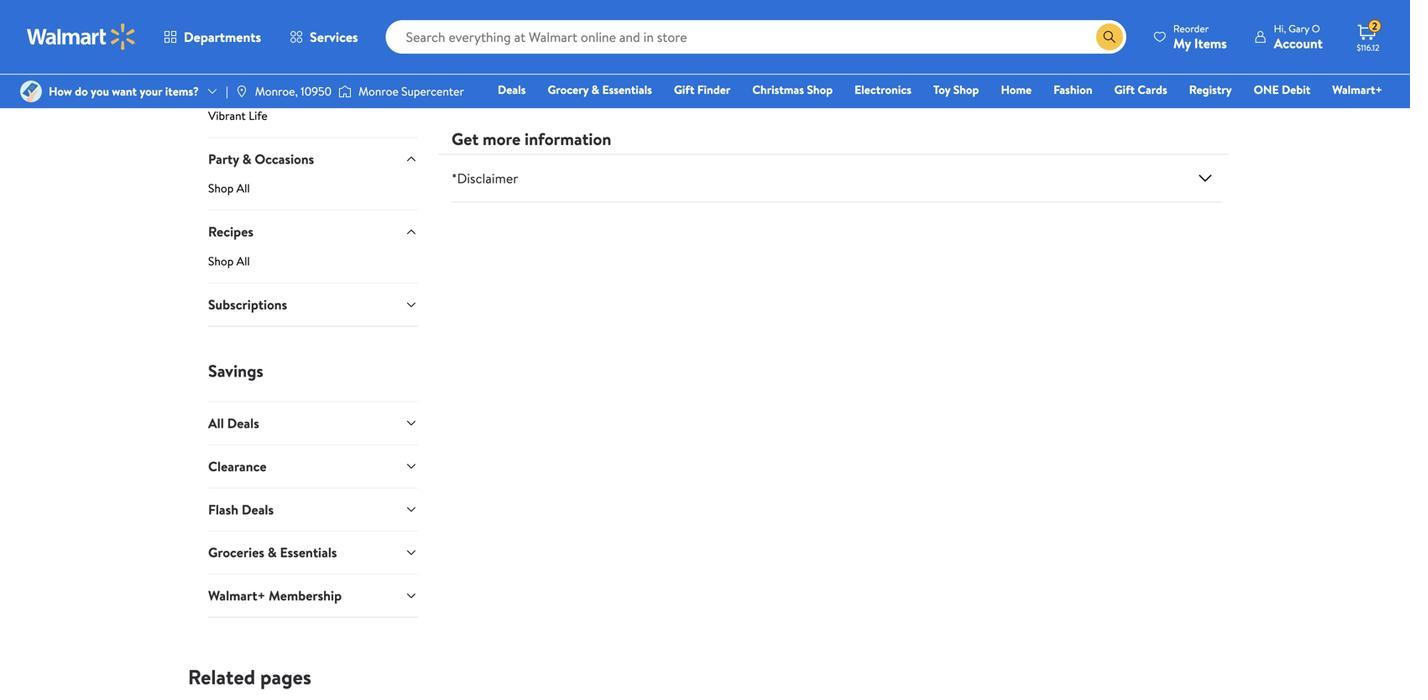 Task type: locate. For each thing, give the bounding box(es) containing it.
all for party & occasions
[[237, 180, 250, 197]]

want
[[112, 83, 137, 99]]

your
[[140, 83, 162, 99]]

search icon image
[[1103, 30, 1116, 44]]

0 horizontal spatial christmas
[[752, 81, 804, 98]]

shop all link for party & occasions
[[208, 180, 418, 210]]

subscriptions
[[208, 296, 287, 314]]

groceries
[[208, 544, 264, 562]]

& for grocery
[[591, 81, 599, 98]]

grocery & essentials link
[[540, 81, 660, 99]]

more
[[483, 127, 521, 151]]

fashion
[[1054, 81, 1093, 98]]

walmart+ for walmart+ membership
[[208, 587, 265, 605]]

2 horizontal spatial &
[[591, 81, 599, 98]]

fashion link
[[1046, 81, 1100, 99]]

1 horizontal spatial essentials
[[602, 81, 652, 98]]

get
[[452, 127, 479, 151]]

all up clearance
[[208, 414, 224, 433]]

0 horizontal spatial  image
[[20, 81, 42, 102]]

my
[[1173, 34, 1191, 52]]

sam's choice link
[[208, 28, 418, 51]]

shop all
[[208, 180, 250, 197], [208, 253, 250, 270]]

gary
[[1289, 21, 1309, 36]]

gift for gift finder
[[609, 74, 632, 92]]

gift for gift cards
[[1114, 81, 1135, 98]]

shop down recipes
[[208, 253, 234, 270]]

valley
[[244, 81, 274, 97]]

all inside "dropdown button"
[[208, 414, 224, 433]]

subscriptions button
[[208, 283, 418, 326]]

home
[[1001, 81, 1032, 98]]

 image
[[338, 83, 352, 100]]

flash
[[208, 501, 238, 519]]

walmart+ link
[[1325, 81, 1390, 99]]

0 horizontal spatial gift
[[609, 74, 632, 92]]

1 vertical spatial shop all
[[208, 253, 250, 270]]

fashion
[[905, 74, 947, 92]]

shop all down party
[[208, 180, 250, 197]]

0 vertical spatial walmart+
[[1332, 81, 1383, 98]]

christmas decor
[[987, 74, 1082, 92]]

party
[[208, 150, 239, 168]]

gift finder
[[609, 74, 670, 92]]

spring
[[208, 81, 241, 97]]

1 horizontal spatial christmas
[[987, 74, 1045, 92]]

& inside groceries & essentials dropdown button
[[268, 544, 277, 562]]

do
[[75, 83, 88, 99]]

all deals button
[[208, 402, 418, 445]]

gift finder link
[[666, 81, 738, 99]]

1 vertical spatial all
[[237, 253, 250, 270]]

top
[[735, 74, 756, 92]]

services button
[[275, 17, 372, 57]]

& right grocery
[[591, 81, 599, 98]]

& right party
[[242, 150, 251, 168]]

shop all link down occasions at the top of the page
[[208, 180, 418, 210]]

2 shop all from the top
[[208, 253, 250, 270]]

0 vertical spatial all
[[237, 180, 250, 197]]

groceries & essentials
[[208, 544, 337, 562]]

walmart+ down $116.12
[[1332, 81, 1383, 98]]

reorder my items
[[1173, 21, 1227, 52]]

deals link for the grocery & essentials link
[[490, 81, 533, 99]]

gift left cards at top right
[[1114, 81, 1135, 98]]

decor
[[1048, 74, 1082, 92]]

 image left the how
[[20, 81, 42, 102]]

$116.12
[[1357, 42, 1380, 53]]

list
[[787, 74, 807, 92]]

1 vertical spatial shop all link
[[208, 253, 418, 283]]

departments
[[184, 28, 261, 46]]

christmas
[[987, 74, 1045, 92], [752, 81, 804, 98]]

walmart+ down groceries
[[208, 587, 265, 605]]

deals inside "dropdown button"
[[227, 414, 259, 433]]

shop
[[807, 81, 833, 98], [953, 81, 979, 98], [208, 180, 234, 197], [208, 253, 234, 270]]

membership
[[269, 587, 342, 605]]

one debit link
[[1246, 81, 1318, 99]]

hi, gary o account
[[1274, 21, 1323, 52]]

gift cards
[[1114, 81, 1167, 98]]

& inside party & occasions dropdown button
[[242, 150, 251, 168]]

christmas shop
[[752, 81, 833, 98]]

christmas inside 'link'
[[987, 74, 1045, 92]]

1 vertical spatial &
[[242, 150, 251, 168]]

shop all down recipes
[[208, 253, 250, 270]]

home link
[[993, 81, 1039, 99]]

choice
[[239, 28, 275, 44]]

2 vertical spatial all
[[208, 414, 224, 433]]

all for recipes
[[237, 253, 250, 270]]

items?
[[165, 83, 199, 99]]

grocery & essentials
[[548, 81, 652, 98]]

deals inside 'dropdown button'
[[242, 501, 274, 519]]

all down recipes
[[237, 253, 250, 270]]

& inside the grocery & essentials link
[[591, 81, 599, 98]]

1 shop all link from the top
[[208, 180, 418, 210]]

deals link
[[452, 0, 563, 93], [490, 81, 533, 99]]

& for groceries
[[268, 544, 277, 562]]

2 horizontal spatial gift
[[1114, 81, 1135, 98]]

& right groceries
[[268, 544, 277, 562]]

 image right "|"
[[235, 85, 248, 98]]

gift left finder
[[609, 74, 632, 92]]

life
[[249, 107, 268, 124]]

shop all for recipes
[[208, 253, 250, 270]]

sam's choice
[[208, 28, 275, 44]]

holiday
[[859, 74, 902, 92]]

shop all link up subscriptions
[[208, 253, 418, 283]]

0 vertical spatial shop all
[[208, 180, 250, 197]]

0 horizontal spatial &
[[242, 150, 251, 168]]

party & occasions
[[208, 150, 314, 168]]

walmart+ inside walmart+ membership dropdown button
[[208, 587, 265, 605]]

walmart+
[[1332, 81, 1383, 98], [208, 587, 265, 605]]

debit
[[1282, 81, 1311, 98]]

1 horizontal spatial &
[[268, 544, 277, 562]]

1 vertical spatial essentials
[[280, 544, 337, 562]]

1 horizontal spatial gift
[[674, 81, 695, 98]]

1 horizontal spatial walmart+
[[1332, 81, 1383, 98]]

&
[[591, 81, 599, 98], [242, 150, 251, 168], [268, 544, 277, 562]]

*disclaimer
[[452, 169, 518, 188]]

2 shop all link from the top
[[208, 253, 418, 283]]

0 horizontal spatial essentials
[[280, 544, 337, 562]]

1 vertical spatial walmart+
[[208, 587, 265, 605]]

walmart+ inside walmart+ link
[[1332, 81, 1383, 98]]

 image
[[20, 81, 42, 102], [235, 85, 248, 98]]

all deals
[[208, 414, 259, 433]]

list
[[442, 0, 1232, 93]]

0 vertical spatial shop all link
[[208, 180, 418, 210]]

1 shop all from the top
[[208, 180, 250, 197]]

deals
[[491, 74, 523, 92], [498, 81, 526, 98], [227, 414, 259, 433], [242, 501, 274, 519]]

all down party & occasions
[[237, 180, 250, 197]]

walmart image
[[27, 24, 136, 50]]

0 vertical spatial essentials
[[602, 81, 652, 98]]

0 horizontal spatial walmart+
[[208, 587, 265, 605]]

Walmart Site-Wide search field
[[386, 20, 1126, 54]]

gift left finder at the top
[[674, 81, 695, 98]]

2 vertical spatial &
[[268, 544, 277, 562]]

1 horizontal spatial  image
[[235, 85, 248, 98]]

 image for how do you want your items?
[[20, 81, 42, 102]]

0 vertical spatial &
[[591, 81, 599, 98]]

gift for gift finder
[[674, 81, 695, 98]]

gift
[[609, 74, 632, 92], [674, 81, 695, 98], [1114, 81, 1135, 98]]

shop all for party & occasions
[[208, 180, 250, 197]]

essentials inside dropdown button
[[280, 544, 337, 562]]

essentials
[[602, 81, 652, 98], [280, 544, 337, 562]]



Task type: vqa. For each thing, say whether or not it's contained in the screenshot.
he
no



Task type: describe. For each thing, give the bounding box(es) containing it.
|
[[226, 83, 228, 99]]

monroe supercenter
[[359, 83, 464, 99]]

vibrant life
[[208, 107, 268, 124]]

sam's
[[208, 28, 237, 44]]

finder
[[697, 81, 731, 98]]

grocery
[[548, 81, 589, 98]]

pages
[[260, 664, 311, 692]]

registry link
[[1182, 81, 1240, 99]]

services
[[310, 28, 358, 46]]

monroe
[[359, 83, 399, 99]]

monroe,
[[255, 83, 298, 99]]

recipes button
[[208, 210, 418, 253]]

 image for monroe, 10950
[[235, 85, 248, 98]]

walmart+ membership
[[208, 587, 342, 605]]

electronics
[[855, 81, 912, 98]]

supercenter
[[401, 83, 464, 99]]

reorder
[[1173, 21, 1209, 36]]

related pages
[[188, 664, 311, 692]]

toy
[[933, 81, 951, 98]]

shop down party
[[208, 180, 234, 197]]

top toys list link
[[715, 0, 827, 93]]

departments button
[[149, 17, 275, 57]]

vibrant life link
[[208, 107, 418, 137]]

guest essentials
[[1120, 74, 1213, 92]]

deals link for gift finder link
[[452, 0, 563, 93]]

monroe, 10950
[[255, 83, 332, 99]]

flash deals
[[208, 501, 274, 519]]

essentials
[[1157, 74, 1213, 92]]

party & occasions button
[[208, 137, 418, 180]]

christmas for christmas shop
[[752, 81, 804, 98]]

Search search field
[[386, 20, 1126, 54]]

christmas for christmas decor
[[987, 74, 1045, 92]]

gift finder link
[[583, 0, 695, 93]]

toy shop
[[933, 81, 979, 98]]

2
[[1372, 19, 1378, 33]]

how
[[49, 83, 72, 99]]

cards
[[1138, 81, 1167, 98]]

get more information
[[452, 127, 611, 151]]

shop all link for recipes
[[208, 253, 418, 283]]

guest essentials link
[[1111, 0, 1222, 93]]

toys
[[758, 74, 784, 92]]

list containing deals
[[442, 0, 1232, 93]]

occasions
[[255, 150, 314, 168]]

holiday fashion link
[[847, 0, 959, 93]]

how do you want your items?
[[49, 83, 199, 99]]

toy shop link
[[926, 81, 987, 99]]

you
[[91, 83, 109, 99]]

christmas decor link
[[979, 0, 1090, 93]]

account
[[1274, 34, 1323, 52]]

essentials for groceries & essentials
[[280, 544, 337, 562]]

vibrant
[[208, 107, 246, 124]]

10950
[[301, 83, 332, 99]]

shop right toy
[[953, 81, 979, 98]]

gift cards link
[[1107, 81, 1175, 99]]

holiday fashion
[[859, 74, 947, 92]]

electronics link
[[847, 81, 919, 99]]

top toys list
[[735, 74, 807, 92]]

related
[[188, 664, 255, 692]]

*disclaimer image
[[1195, 168, 1215, 189]]

information
[[525, 127, 611, 151]]

christmas shop link
[[745, 81, 840, 99]]

gift finder
[[674, 81, 731, 98]]

guest
[[1120, 74, 1154, 92]]

savings
[[208, 359, 263, 383]]

& for party
[[242, 150, 251, 168]]

flash deals button
[[208, 488, 418, 531]]

clearance
[[208, 457, 267, 476]]

registry
[[1189, 81, 1232, 98]]

walmart+ for walmart+
[[1332, 81, 1383, 98]]

items
[[1194, 34, 1227, 52]]

essentials for grocery & essentials
[[602, 81, 652, 98]]

shop right "toys"
[[807, 81, 833, 98]]

one debit
[[1254, 81, 1311, 98]]

one
[[1254, 81, 1279, 98]]

finder
[[635, 74, 670, 92]]

hi,
[[1274, 21, 1286, 36]]

clearance button
[[208, 445, 418, 488]]

deals inside list
[[491, 74, 523, 92]]

spring valley
[[208, 81, 274, 97]]

walmart+ membership button
[[208, 574, 418, 617]]



